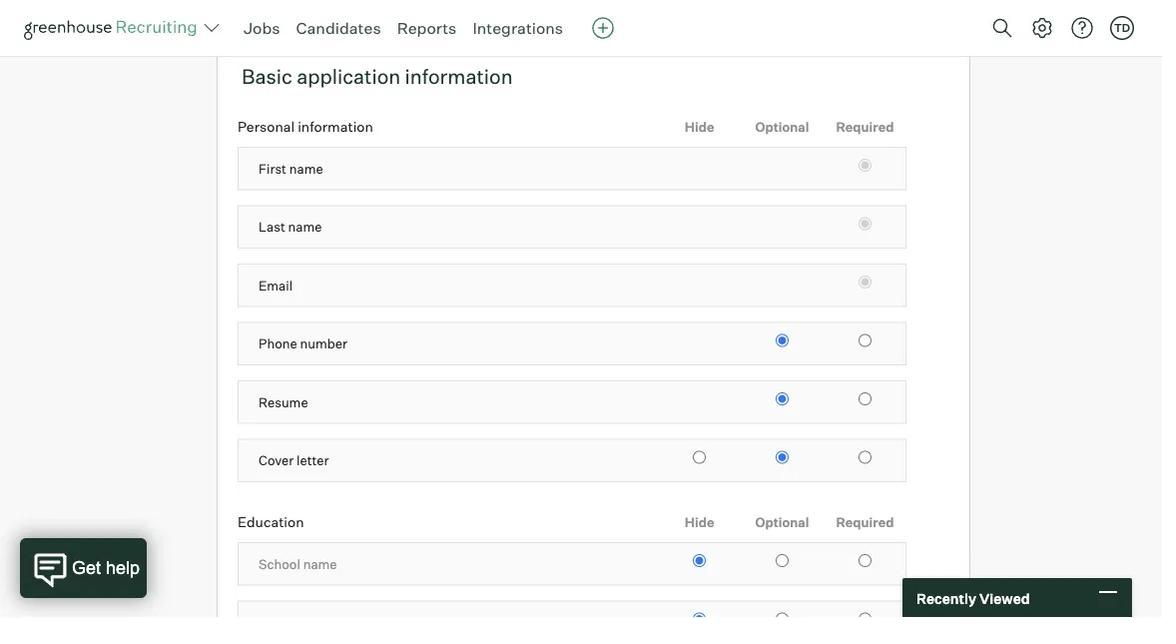 Task type: locate. For each thing, give the bounding box(es) containing it.
name for school name
[[303, 556, 337, 572]]

1 optional from the top
[[755, 119, 809, 134]]

last name
[[259, 219, 322, 235]]

2 required from the top
[[836, 514, 894, 530]]

hide
[[685, 119, 714, 134], [685, 514, 714, 530]]

0 horizontal spatial information
[[298, 118, 373, 135]]

1 horizontal spatial information
[[405, 64, 513, 89]]

name
[[289, 160, 323, 176], [288, 219, 322, 235], [303, 556, 337, 572]]

first name
[[259, 160, 323, 176]]

reports
[[397, 18, 457, 38]]

None radio
[[859, 159, 872, 172], [859, 217, 872, 230], [859, 276, 872, 289], [776, 334, 789, 347], [859, 334, 872, 347], [693, 451, 706, 464], [776, 451, 789, 464], [776, 613, 789, 618], [859, 159, 872, 172], [859, 217, 872, 230], [859, 276, 872, 289], [776, 334, 789, 347], [859, 334, 872, 347], [693, 451, 706, 464], [776, 451, 789, 464], [776, 613, 789, 618]]

1 vertical spatial name
[[288, 219, 322, 235]]

required
[[836, 119, 894, 134], [836, 514, 894, 530]]

letter
[[297, 452, 329, 468]]

2 hide from the top
[[685, 514, 714, 530]]

0 vertical spatial name
[[289, 160, 323, 176]]

td button
[[1106, 12, 1138, 44]]

0 vertical spatial optional
[[755, 119, 809, 134]]

phone number
[[259, 336, 348, 352]]

phone
[[259, 336, 297, 352]]

optional
[[755, 119, 809, 134], [755, 514, 809, 530]]

0 vertical spatial hide
[[685, 119, 714, 134]]

optional for education
[[755, 514, 809, 530]]

name right last
[[288, 219, 322, 235]]

1 hide from the top
[[685, 119, 714, 134]]

resume
[[259, 394, 308, 410]]

name right school
[[303, 556, 337, 572]]

name for first name
[[289, 160, 323, 176]]

number
[[300, 336, 348, 352]]

jobs link
[[244, 18, 280, 38]]

1 vertical spatial hide
[[685, 514, 714, 530]]

basic application information
[[242, 64, 513, 89]]

0 vertical spatial information
[[405, 64, 513, 89]]

jobs
[[244, 18, 280, 38]]

education
[[238, 513, 304, 531]]

information
[[405, 64, 513, 89], [298, 118, 373, 135]]

name right first
[[289, 160, 323, 176]]

cover letter
[[259, 452, 329, 468]]

1 vertical spatial required
[[836, 514, 894, 530]]

0 vertical spatial required
[[836, 119, 894, 134]]

2 optional from the top
[[755, 514, 809, 530]]

None radio
[[776, 393, 789, 406], [859, 393, 872, 406], [859, 451, 872, 464], [693, 554, 706, 567], [776, 554, 789, 567], [859, 554, 872, 567], [693, 613, 706, 618], [859, 613, 872, 618], [776, 393, 789, 406], [859, 393, 872, 406], [859, 451, 872, 464], [693, 554, 706, 567], [776, 554, 789, 567], [859, 554, 872, 567], [693, 613, 706, 618], [859, 613, 872, 618]]

school
[[259, 556, 300, 572]]

1 required from the top
[[836, 119, 894, 134]]

first
[[259, 160, 286, 176]]

2 vertical spatial name
[[303, 556, 337, 572]]

1 vertical spatial optional
[[755, 514, 809, 530]]

information down application
[[298, 118, 373, 135]]

application
[[297, 64, 401, 89]]

1 vertical spatial information
[[298, 118, 373, 135]]

configure image
[[1030, 16, 1054, 40]]

information down 'reports' link
[[405, 64, 513, 89]]

integrations
[[473, 18, 563, 38]]



Task type: vqa. For each thing, say whether or not it's contained in the screenshot.
"260" on the right
no



Task type: describe. For each thing, give the bounding box(es) containing it.
personal information
[[238, 118, 373, 135]]

td
[[1114, 21, 1130, 34]]

recently viewed
[[917, 589, 1030, 607]]

cover
[[259, 452, 294, 468]]

hide for personal information
[[685, 119, 714, 134]]

last
[[259, 219, 285, 235]]

candidates
[[296, 18, 381, 38]]

email
[[259, 277, 293, 293]]

name for last name
[[288, 219, 322, 235]]

search image
[[990, 16, 1014, 40]]

reports link
[[397, 18, 457, 38]]

greenhouse recruiting image
[[24, 16, 204, 40]]

school name
[[259, 556, 337, 572]]

td button
[[1110, 16, 1134, 40]]

integrations link
[[473, 18, 563, 38]]

viewed
[[979, 589, 1030, 607]]

personal
[[238, 118, 295, 135]]

hide for education
[[685, 514, 714, 530]]

required for personal information
[[836, 119, 894, 134]]

optional for personal information
[[755, 119, 809, 134]]

required for education
[[836, 514, 894, 530]]

candidates link
[[296, 18, 381, 38]]

recently
[[917, 589, 976, 607]]

basic
[[242, 64, 292, 89]]



